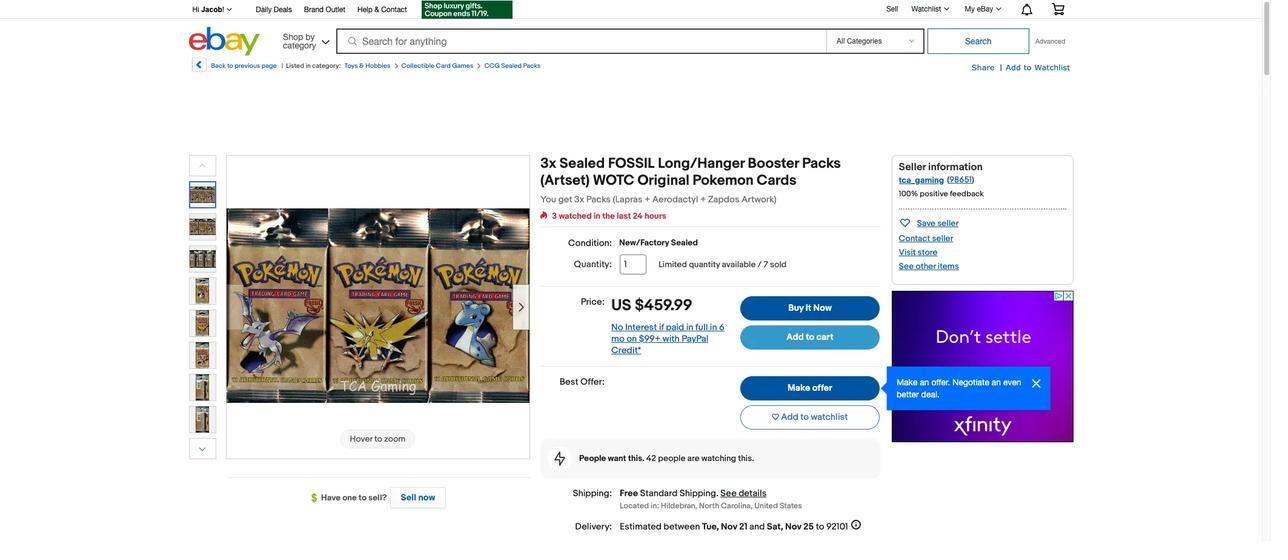Task type: describe. For each thing, give the bounding box(es) containing it.
collectible card games link
[[401, 62, 474, 70]]

picture 7 of 9 image
[[189, 374, 215, 401]]

toys & hobbies
[[344, 62, 391, 70]]

offer.
[[932, 377, 950, 387]]

98651
[[950, 175, 972, 185]]

sell for sell
[[886, 5, 898, 13]]

even
[[1003, 377, 1022, 387]]

limited quantity available / 7 sold
[[659, 259, 787, 270]]

21
[[739, 521, 748, 533]]

booster
[[748, 155, 799, 172]]

shipping:
[[573, 488, 612, 499]]

save seller button
[[899, 216, 959, 230]]

my
[[965, 5, 975, 13]]

$459.99
[[635, 296, 693, 315]]

my ebay link
[[958, 2, 1007, 16]]

add to watchlist
[[781, 412, 848, 423]]

people
[[579, 453, 606, 463]]

0 vertical spatial 3x
[[541, 155, 556, 172]]

buy
[[788, 302, 804, 314]]

negotiate
[[953, 377, 989, 387]]

2 horizontal spatial sealed
[[671, 238, 698, 248]]

toys
[[344, 62, 358, 70]]

hours
[[645, 211, 666, 221]]

now
[[814, 302, 832, 314]]

store
[[918, 247, 938, 258]]

1 vertical spatial packs
[[802, 155, 841, 172]]

contact inside "link"
[[381, 5, 407, 14]]

one
[[342, 493, 357, 503]]

2 + from the left
[[700, 194, 706, 205]]

are
[[687, 453, 700, 463]]

listed
[[286, 62, 304, 70]]

shipping
[[680, 488, 716, 499]]

3
[[552, 211, 557, 221]]

with details__icon image
[[554, 451, 565, 466]]

contact inside "contact seller visit store see other items"
[[899, 233, 930, 244]]

now
[[418, 492, 435, 504]]

to right one
[[359, 493, 367, 503]]

1 vertical spatial 3x
[[574, 194, 584, 205]]

daily deals
[[256, 5, 292, 14]]

category
[[283, 40, 316, 50]]

daily deals link
[[256, 4, 292, 17]]

see for details
[[720, 488, 737, 499]]

(lapras
[[613, 194, 643, 205]]

in left full
[[686, 322, 693, 333]]

have
[[321, 493, 341, 503]]

the
[[602, 211, 615, 221]]

1 horizontal spatial packs
[[586, 194, 611, 205]]

no
[[611, 322, 623, 333]]

watchlist
[[811, 412, 848, 423]]

us
[[611, 296, 631, 315]]

best
[[560, 376, 579, 388]]

1 an from the left
[[920, 377, 929, 387]]

to inside share | add to watchlist
[[1024, 62, 1032, 72]]

to inside button
[[801, 412, 809, 423]]

2 an from the left
[[992, 377, 1001, 387]]

in:
[[651, 501, 659, 511]]

seller for contact
[[932, 233, 953, 244]]

save seller
[[917, 218, 959, 228]]

interest
[[625, 322, 657, 333]]

between
[[664, 521, 700, 533]]

| listed in category:
[[282, 62, 341, 70]]

picture 3 of 9 image
[[189, 246, 215, 272]]

make an offer. negotiate an even better deal. tooltip
[[887, 367, 1051, 410]]

add for add to cart
[[787, 331, 804, 343]]

ccg
[[484, 62, 500, 70]]

to inside "link"
[[227, 62, 233, 70]]

to inside 'link'
[[806, 331, 814, 343]]

98651 link
[[950, 175, 972, 185]]

sell for sell now
[[401, 492, 416, 504]]

picture 5 of 9 image
[[189, 310, 215, 336]]

in left 6
[[710, 322, 717, 333]]

1 nov from the left
[[721, 521, 737, 533]]

available
[[722, 259, 756, 270]]

save
[[917, 218, 936, 228]]

new/factory
[[619, 238, 669, 248]]

back to previous page
[[211, 62, 277, 70]]

shop by category
[[283, 32, 316, 50]]

in right listed
[[306, 62, 311, 70]]

make offer
[[788, 382, 832, 394]]

limited
[[659, 259, 687, 270]]

3x sealed fossil long/hanger booster packs (artset) wotc original pokemon cards - picture 1 of 9 image
[[226, 209, 529, 403]]

offer:
[[581, 376, 605, 388]]

buy it now link
[[740, 296, 880, 321]]

buy it now
[[788, 302, 832, 314]]

)
[[972, 175, 974, 185]]

add to cart link
[[740, 325, 880, 350]]

information
[[928, 161, 983, 173]]

have one to sell?
[[321, 493, 387, 503]]

feedback
[[950, 189, 984, 199]]

if
[[659, 322, 664, 333]]

quantity:
[[574, 259, 612, 270]]

cart
[[816, 331, 834, 343]]

0 horizontal spatial packs
[[523, 62, 541, 70]]

visit
[[899, 247, 916, 258]]

3x sealed fossil long/hanger booster packs (artset) wotc original pokemon cards you get 3x packs (lapras + aerodactyl + zapdos artwork)
[[541, 155, 841, 205]]

sealed for packs
[[501, 62, 522, 70]]

share | add to watchlist
[[972, 62, 1070, 73]]

watchlist inside account "navigation"
[[912, 5, 941, 13]]

hi jacob !
[[192, 5, 224, 14]]

make offer link
[[740, 376, 880, 400]]

people
[[658, 453, 686, 463]]

brand outlet link
[[304, 4, 345, 17]]

hi
[[192, 5, 199, 14]]

items
[[938, 261, 959, 271]]

best offer:
[[560, 376, 605, 388]]

estimated
[[620, 521, 662, 533]]

toys & hobbies link
[[344, 62, 391, 70]]

positive
[[920, 189, 948, 199]]

wotc
[[593, 172, 634, 189]]



Task type: locate. For each thing, give the bounding box(es) containing it.
artwork)
[[742, 194, 777, 205]]

1 horizontal spatial see
[[899, 261, 914, 271]]

hobbies
[[365, 62, 391, 70]]

see inside "contact seller visit store see other items"
[[899, 261, 914, 271]]

delivery:
[[575, 521, 612, 533]]

advanced link
[[1029, 29, 1072, 53]]

& inside "link"
[[375, 5, 379, 14]]

1 horizontal spatial sealed
[[560, 155, 605, 172]]

dollar sign image
[[311, 493, 321, 503]]

to down advanced link
[[1024, 62, 1032, 72]]

1 vertical spatial seller
[[932, 233, 953, 244]]

1 horizontal spatial |
[[1000, 62, 1002, 73]]

1 horizontal spatial make
[[897, 377, 918, 387]]

contact up the visit store link
[[899, 233, 930, 244]]

0 vertical spatial watchlist
[[912, 5, 941, 13]]

+ left "zapdos"
[[700, 194, 706, 205]]

us $459.99 main content
[[541, 155, 881, 541]]

watchlist right sell "link"
[[912, 5, 941, 13]]

1 vertical spatial see
[[720, 488, 737, 499]]

1 horizontal spatial sell
[[886, 5, 898, 13]]

+ up hours
[[645, 194, 650, 205]]

Search for anything text field
[[338, 30, 824, 53]]

1 horizontal spatial +
[[700, 194, 706, 205]]

outlet
[[326, 5, 345, 14]]

0 vertical spatial sell
[[886, 5, 898, 13]]

seller information tca_gaming ( 98651 ) 100% positive feedback
[[899, 161, 984, 199]]

ccg sealed packs
[[484, 62, 541, 70]]

1 horizontal spatial an
[[992, 377, 1001, 387]]

0 horizontal spatial watchlist
[[912, 5, 941, 13]]

brand
[[304, 5, 324, 14]]

1 horizontal spatial this.
[[738, 453, 754, 463]]

picture 2 of 9 image
[[189, 214, 215, 240]]

estimated between tue, nov 21 and sat, nov 25 to 92101
[[620, 521, 848, 533]]

1 vertical spatial sealed
[[560, 155, 605, 172]]

to right 25
[[816, 521, 824, 533]]

my ebay
[[965, 5, 993, 13]]

sealed for fossil
[[560, 155, 605, 172]]

0 horizontal spatial make
[[788, 382, 810, 394]]

collectible
[[401, 62, 435, 70]]

see right . on the right bottom of the page
[[720, 488, 737, 499]]

watchlist down 'advanced'
[[1035, 62, 1070, 72]]

2 this. from the left
[[738, 453, 754, 463]]

6
[[719, 322, 725, 333]]

add to watchlist button
[[740, 405, 880, 430]]

this. left 42
[[628, 453, 645, 463]]

to left cart
[[806, 331, 814, 343]]

& right toys
[[359, 62, 364, 70]]

make for make offer
[[788, 382, 810, 394]]

jacob
[[201, 5, 222, 14]]

and
[[750, 521, 765, 533]]

deals
[[274, 5, 292, 14]]

2 vertical spatial add
[[781, 412, 799, 423]]

sealed inside "3x sealed fossil long/hanger booster packs (artset) wotc original pokemon cards you get 3x packs (lapras + aerodactyl + zapdos artwork)"
[[560, 155, 605, 172]]

sell left now
[[401, 492, 416, 504]]

$99+
[[639, 333, 661, 345]]

an
[[920, 377, 929, 387], [992, 377, 1001, 387]]

1 vertical spatial &
[[359, 62, 364, 70]]

tue,
[[702, 521, 719, 533]]

0 vertical spatial seller
[[938, 218, 959, 228]]

picture 4 of 9 image
[[189, 278, 215, 304]]

picture 6 of 9 image
[[189, 342, 215, 368]]

100%
[[899, 189, 918, 199]]

1 vertical spatial sell
[[401, 492, 416, 504]]

mo
[[611, 333, 625, 345]]

0 horizontal spatial sell
[[401, 492, 416, 504]]

share
[[972, 62, 995, 72]]

0 horizontal spatial +
[[645, 194, 650, 205]]

0 vertical spatial add
[[1006, 62, 1021, 72]]

sealed up limited
[[671, 238, 698, 248]]

2 vertical spatial packs
[[586, 194, 611, 205]]

original
[[638, 172, 690, 189]]

0 horizontal spatial nov
[[721, 521, 737, 533]]

0 vertical spatial &
[[375, 5, 379, 14]]

0 horizontal spatial |
[[282, 62, 283, 70]]

None submit
[[928, 28, 1029, 54]]

sell now
[[401, 492, 435, 504]]

nov left 25
[[785, 521, 802, 533]]

nov
[[721, 521, 737, 533], [785, 521, 802, 533]]

add right share
[[1006, 62, 1021, 72]]

help
[[358, 5, 373, 14]]

account navigation
[[186, 0, 1073, 21]]

last
[[617, 211, 631, 221]]

share button
[[972, 62, 995, 73]]

1 + from the left
[[645, 194, 650, 205]]

0 vertical spatial packs
[[523, 62, 541, 70]]

1 horizontal spatial 3x
[[574, 194, 584, 205]]

2 nov from the left
[[785, 521, 802, 533]]

with
[[663, 333, 680, 345]]

sell?
[[368, 493, 387, 503]]

!
[[222, 5, 224, 14]]

0 horizontal spatial contact
[[381, 5, 407, 14]]

3x
[[541, 155, 556, 172], [574, 194, 584, 205]]

people want this. 42 people are watching this.
[[579, 453, 754, 463]]

shop
[[283, 32, 303, 42]]

0 horizontal spatial this.
[[628, 453, 645, 463]]

full
[[696, 322, 708, 333]]

add for add to watchlist
[[781, 412, 799, 423]]

1 horizontal spatial &
[[375, 5, 379, 14]]

0 vertical spatial see
[[899, 261, 914, 271]]

(artset)
[[541, 172, 590, 189]]

see
[[899, 261, 914, 271], [720, 488, 737, 499]]

packs right ccg
[[523, 62, 541, 70]]

this. right watching
[[738, 453, 754, 463]]

(
[[947, 175, 950, 185]]

see down visit
[[899, 261, 914, 271]]

0 horizontal spatial 3x
[[541, 155, 556, 172]]

1 vertical spatial add
[[787, 331, 804, 343]]

/
[[758, 259, 762, 270]]

add inside add to cart 'link'
[[787, 331, 804, 343]]

add down make offer link
[[781, 412, 799, 423]]

make inside make an offer. negotiate an even better deal.
[[897, 377, 918, 387]]

add down buy
[[787, 331, 804, 343]]

your shopping cart image
[[1051, 3, 1065, 15]]

sat,
[[767, 521, 783, 533]]

watchlist
[[912, 5, 941, 13], [1035, 62, 1070, 72]]

0 horizontal spatial see
[[720, 488, 737, 499]]

1 horizontal spatial contact
[[899, 233, 930, 244]]

advertisement region
[[892, 291, 1073, 442]]

| right share button
[[1000, 62, 1002, 73]]

fossil
[[608, 155, 655, 172]]

3x right the get
[[574, 194, 584, 205]]

3x up you
[[541, 155, 556, 172]]

new/factory sealed
[[619, 238, 698, 248]]

ccg sealed packs link
[[484, 62, 541, 70]]

cards
[[757, 172, 797, 189]]

sealed up the get
[[560, 155, 605, 172]]

visit store link
[[899, 247, 938, 258]]

hildebran,
[[661, 501, 697, 511]]

Quantity: text field
[[620, 254, 647, 274]]

shop by category button
[[278, 27, 332, 53]]

to right back
[[227, 62, 233, 70]]

shop by category banner
[[186, 0, 1073, 59]]

watchlist link
[[905, 2, 955, 16]]

sealed right ccg
[[501, 62, 522, 70]]

contact right help
[[381, 5, 407, 14]]

nov left 21
[[721, 521, 737, 533]]

get
[[558, 194, 572, 205]]

|
[[282, 62, 283, 70], [1000, 62, 1002, 73]]

see other items link
[[899, 261, 959, 271]]

no interest if paid in full in 6 mo on $99+ with paypal credit* link
[[611, 322, 725, 356]]

want
[[608, 453, 626, 463]]

daily
[[256, 5, 272, 14]]

25
[[804, 521, 814, 533]]

0 horizontal spatial sealed
[[501, 62, 522, 70]]

0 vertical spatial contact
[[381, 5, 407, 14]]

in
[[306, 62, 311, 70], [594, 211, 601, 221], [686, 322, 693, 333], [710, 322, 717, 333]]

quantity
[[689, 259, 720, 270]]

add inside the add to watchlist button
[[781, 412, 799, 423]]

help & contact
[[358, 5, 407, 14]]

2 vertical spatial sealed
[[671, 238, 698, 248]]

packs up "the"
[[586, 194, 611, 205]]

add inside share | add to watchlist
[[1006, 62, 1021, 72]]

united
[[755, 501, 778, 511]]

sealed
[[501, 62, 522, 70], [560, 155, 605, 172], [671, 238, 698, 248]]

free standard shipping . see details located in: hildebran, north carolina, united states
[[620, 488, 802, 511]]

standard
[[640, 488, 678, 499]]

seller down the save seller
[[932, 233, 953, 244]]

1 horizontal spatial watchlist
[[1035, 62, 1070, 72]]

0 vertical spatial sealed
[[501, 62, 522, 70]]

get the coupon image
[[422, 1, 512, 19]]

& for contact
[[375, 5, 379, 14]]

sell left watchlist link
[[886, 5, 898, 13]]

seller inside "contact seller visit store see other items"
[[932, 233, 953, 244]]

seller inside button
[[938, 218, 959, 228]]

picture 8 of 9 image
[[189, 407, 215, 433]]

make
[[897, 377, 918, 387], [788, 382, 810, 394]]

an up deal.
[[920, 377, 929, 387]]

paypal
[[682, 333, 709, 345]]

make inside us $459.99 main content
[[788, 382, 810, 394]]

& for hobbies
[[359, 62, 364, 70]]

deal.
[[921, 390, 940, 399]]

& right help
[[375, 5, 379, 14]]

watchlist inside share | add to watchlist
[[1035, 62, 1070, 72]]

| left listed
[[282, 62, 283, 70]]

card
[[436, 62, 451, 70]]

in left "the"
[[594, 211, 601, 221]]

us $459.99
[[611, 296, 693, 315]]

see for other
[[899, 261, 914, 271]]

1 this. from the left
[[628, 453, 645, 463]]

make left offer
[[788, 382, 810, 394]]

2 horizontal spatial packs
[[802, 155, 841, 172]]

packs right cards
[[802, 155, 841, 172]]

on
[[627, 333, 637, 345]]

this.
[[628, 453, 645, 463], [738, 453, 754, 463]]

1 horizontal spatial nov
[[785, 521, 802, 533]]

see inside free standard shipping . see details located in: hildebran, north carolina, united states
[[720, 488, 737, 499]]

0 horizontal spatial an
[[920, 377, 929, 387]]

price:
[[581, 296, 605, 308]]

better
[[897, 390, 919, 399]]

sell inside account "navigation"
[[886, 5, 898, 13]]

+
[[645, 194, 650, 205], [700, 194, 706, 205]]

back
[[211, 62, 226, 70]]

an left "even"
[[992, 377, 1001, 387]]

to left watchlist
[[801, 412, 809, 423]]

picture 1 of 9 image
[[190, 182, 215, 207]]

1 vertical spatial contact
[[899, 233, 930, 244]]

seller right "save"
[[938, 218, 959, 228]]

sold
[[770, 259, 787, 270]]

offer
[[812, 382, 832, 394]]

none submit inside shop by category banner
[[928, 28, 1029, 54]]

0 horizontal spatial &
[[359, 62, 364, 70]]

seller for save
[[938, 218, 959, 228]]

1 vertical spatial watchlist
[[1035, 62, 1070, 72]]

make for make an offer. negotiate an even better deal.
[[897, 377, 918, 387]]

other
[[916, 261, 936, 271]]

make up better
[[897, 377, 918, 387]]

add to cart
[[787, 331, 834, 343]]

seller
[[899, 161, 926, 173]]



Task type: vqa. For each thing, say whether or not it's contained in the screenshot.
top Sealed
yes



